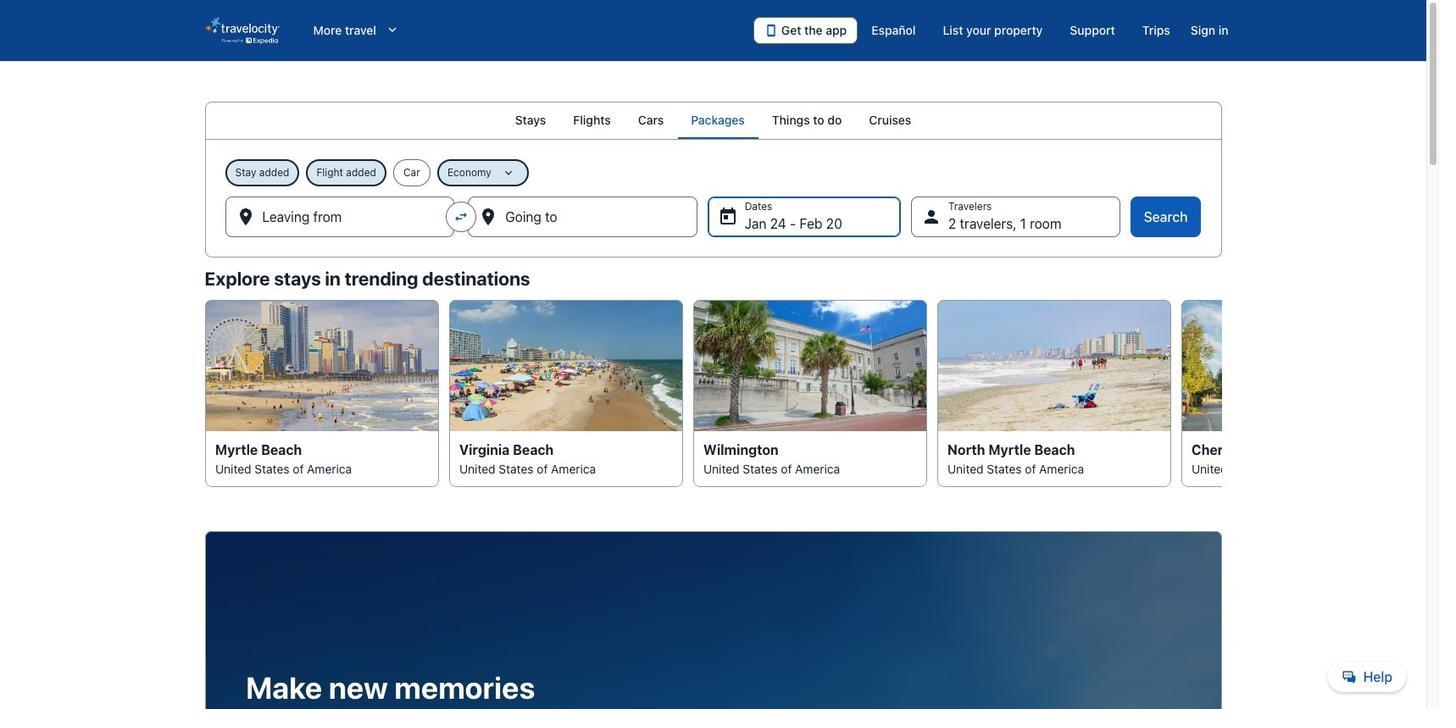 Task type: locate. For each thing, give the bounding box(es) containing it.
tab list
[[205, 102, 1222, 139]]

download the app button image
[[765, 24, 778, 37]]

show next card image
[[1212, 384, 1232, 404]]

travelocity logo image
[[205, 17, 279, 44]]

main content
[[0, 102, 1427, 709]]



Task type: describe. For each thing, give the bounding box(es) containing it.
virginia beach showing a beach, general coastal views and a coastal town image
[[449, 300, 683, 432]]

swap origin and destination values image
[[454, 209, 469, 225]]

north myrtle beach showing a beach, a coastal town and general coastal views image
[[937, 300, 1171, 432]]

show previous card image
[[195, 384, 215, 404]]

dillsboro image
[[1181, 300, 1415, 432]]

myrtle beach showing general coastal views, swimming and a city image
[[205, 300, 439, 432]]

wilmington showing an administrative buidling image
[[693, 300, 927, 432]]



Task type: vqa. For each thing, say whether or not it's contained in the screenshot.
tab list
yes



